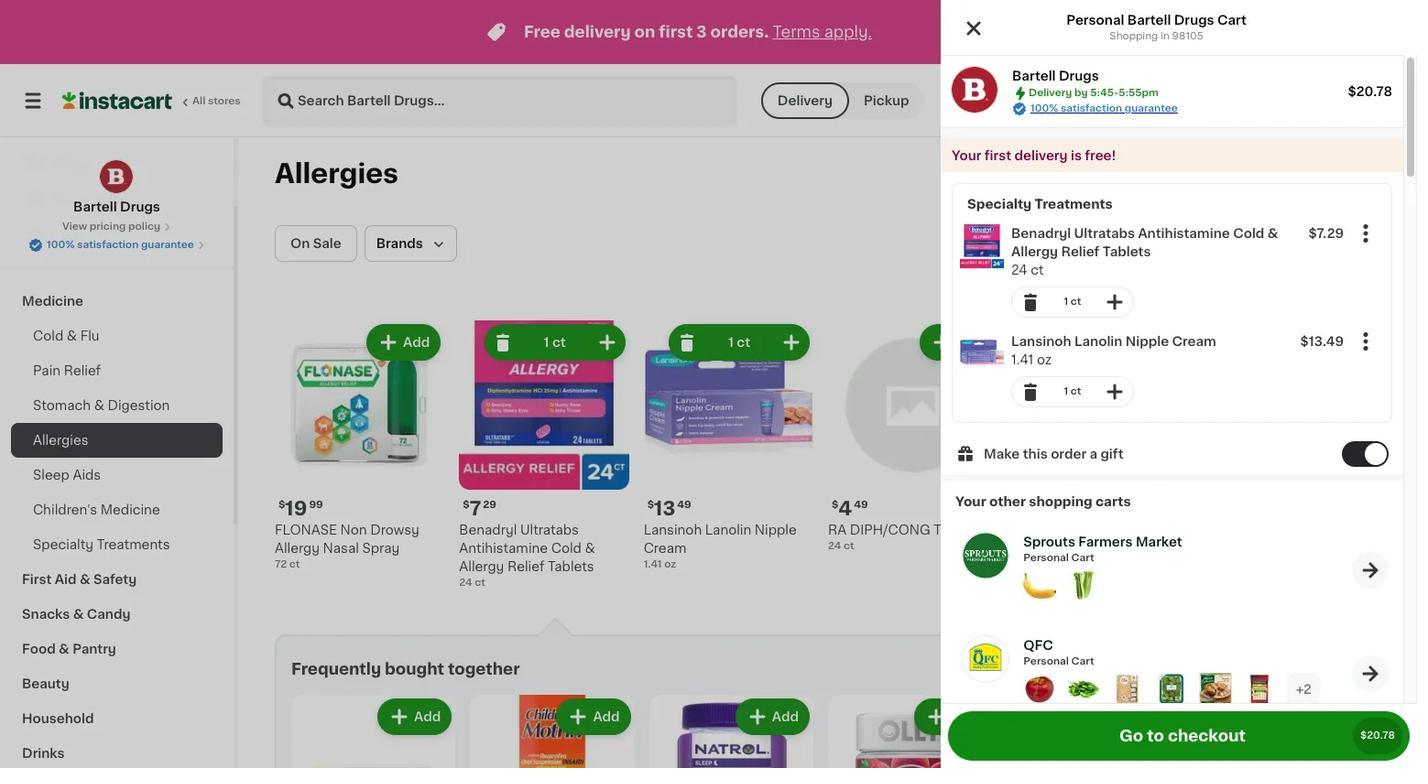 Task type: vqa. For each thing, say whether or not it's contained in the screenshot.
the "Multi-"
yes



Task type: locate. For each thing, give the bounding box(es) containing it.
allergies up sale
[[275, 160, 399, 187]]

benadryl ultratabs antihistamine cold & allergy relief tablets 24 ct up increment quantity of benadryl ultratabs antihistamine cold & allergy relief tablets icon
[[1012, 227, 1279, 277]]

your left other
[[956, 496, 987, 509]]

other
[[990, 496, 1026, 509]]

1 ct
[[1064, 297, 1082, 307], [544, 336, 566, 349], [728, 336, 751, 349], [1064, 387, 1082, 397]]

1 ct for increment quantity of benadryl ultratabs antihistamine cold & allergy relief tablets icon's remove benadryl ultratabs antihistamine cold & allergy relief tablets icon
[[1064, 297, 1082, 307]]

0 horizontal spatial 100%
[[47, 240, 75, 250]]

go to cart image right other items in cart note
[[1360, 663, 1382, 685]]

$ for 19
[[279, 501, 285, 511]]

100% down view
[[47, 240, 75, 250]]

delivery down terms
[[778, 94, 833, 107]]

allergy inside product group
[[1012, 246, 1058, 258]]

allergy down $38.09
[[1060, 524, 1105, 537]]

49 for 4
[[854, 501, 868, 511]]

2 49 from the left
[[677, 501, 692, 511]]

specialty down children's
[[33, 539, 94, 552]]

1 vertical spatial go to cart image
[[1360, 663, 1382, 685]]

0 horizontal spatial 1.41
[[644, 560, 662, 570]]

2 product group from the top
[[953, 325, 1392, 415]]

items in cart element containing +
[[1024, 673, 1321, 711]]

ra
[[828, 524, 847, 537]]

98105 up your first delivery is free!
[[975, 93, 1019, 107]]

1
[[1064, 297, 1069, 307], [544, 336, 549, 349], [728, 336, 734, 349], [1064, 387, 1069, 397]]

drugs up delivery by 5:45-5:55pm link
[[1174, 14, 1215, 27]]

household
[[22, 713, 94, 726]]

0 horizontal spatial delivery
[[564, 25, 631, 39]]

lansinoh lanolin nipple cream 1.41 oz
[[1012, 335, 1217, 367], [644, 524, 797, 570]]

2 go to cart element from the top
[[1352, 656, 1389, 692]]

delivery inside limited time offer region
[[564, 25, 631, 39]]

1 items in cart element from the top
[[1024, 570, 1183, 607]]

1 horizontal spatial 1.41
[[1012, 354, 1034, 367]]

specialty up benadryl ultratabs antihistamine cold & allergy relief tablets image
[[968, 198, 1032, 211]]

$ inside $ 4 49
[[832, 501, 839, 511]]

1 49 from the left
[[854, 501, 868, 511]]

0 horizontal spatial tablets
[[548, 561, 594, 574]]

your down 98105 'popup button'
[[952, 149, 982, 162]]

3 $ from the left
[[832, 501, 839, 511]]

guarantee down policy
[[141, 240, 194, 250]]

add
[[403, 336, 430, 349], [957, 336, 983, 349], [1141, 336, 1168, 349], [1326, 336, 1352, 349], [414, 711, 441, 724], [593, 711, 620, 724], [772, 711, 799, 724], [951, 711, 978, 724], [1130, 711, 1157, 724], [1309, 711, 1336, 724]]

99 inside "$ 19 99"
[[309, 501, 323, 511]]

product group up lansinoh lanolin nipple cream button
[[953, 217, 1392, 325]]

1 vertical spatial satisfaction
[[77, 240, 139, 250]]

all
[[192, 96, 205, 106]]

1 product group from the top
[[953, 217, 1392, 325]]

1 vertical spatial specialty treatments
[[33, 539, 170, 552]]

24 down 7
[[459, 578, 473, 589]]

delivery by 5:45-5:55pm down in at the right of the page
[[1107, 93, 1285, 107]]

0 vertical spatial 24
[[1012, 264, 1028, 277]]

70
[[1013, 578, 1026, 589]]

49 right 13
[[677, 501, 692, 511]]

specialty treatments down the children's medicine
[[33, 539, 170, 552]]

1 vertical spatial drugs
[[1059, 70, 1099, 82]]

children's
[[33, 504, 97, 517]]

allergy right benadryl ultratabs antihistamine cold & allergy relief tablets image
[[1012, 246, 1058, 258]]

1 vertical spatial 98105
[[975, 93, 1019, 107]]

cream
[[1172, 335, 1217, 348], [644, 543, 687, 556]]

5 $ from the left
[[647, 501, 654, 511]]

product group containing 4
[[828, 321, 998, 555]]

go to checkout
[[1120, 729, 1246, 744]]

allergy inside flonase non drowsy allergy nasal spray 72 ct
[[275, 543, 320, 556]]

marie callender's chicken pot pie, frozen meal image
[[1200, 673, 1233, 706]]

4
[[839, 500, 852, 519]]

0 vertical spatial go to cart element
[[1352, 552, 1389, 589]]

1 vertical spatial lanolin
[[705, 524, 752, 537]]

tablets
[[1103, 246, 1151, 258], [548, 561, 594, 574]]

increment quantity of lansinoh lanolin nipple cream image
[[1104, 381, 1126, 403]]

satisfaction inside button
[[77, 240, 139, 250]]

medicine up specialty treatments link
[[100, 504, 160, 517]]

first left the 3
[[659, 25, 693, 39]]

organic banana image
[[1024, 570, 1057, 603]]

99 inside $ 34 99
[[1051, 501, 1065, 511]]

1 vertical spatial lansinoh
[[644, 524, 702, 537]]

size
[[1051, 579, 1078, 592]]

make
[[984, 448, 1020, 461]]

allergies down stomach
[[33, 434, 88, 447]]

oz down $ 13 49
[[665, 560, 677, 570]]

cart inside personal bartell drugs cart shopping in 98105
[[1218, 14, 1247, 27]]

lansinoh lanolin nipple cream button
[[1012, 333, 1285, 351]]

delivery up 100% satisfaction guarantee link
[[1029, 88, 1072, 98]]

your first delivery is free!
[[952, 149, 1116, 162]]

1 horizontal spatial 100% satisfaction guarantee
[[1031, 104, 1178, 114]]

4 $ from the left
[[1016, 501, 1023, 511]]

relief,
[[1109, 524, 1149, 537]]

benadryl right benadryl ultratabs antihistamine cold & allergy relief tablets image
[[1012, 227, 1071, 240]]

terms
[[773, 25, 821, 39]]

1 vertical spatial lansinoh lanolin nipple cream 1.41 oz
[[644, 524, 797, 570]]

snacks & candy link
[[11, 597, 223, 632]]

1 go to cart element from the top
[[1352, 552, 1389, 589]]

1 ct left increment quantity of lansinoh lanolin nipple cream icon
[[728, 336, 751, 349]]

1 vertical spatial 100%
[[47, 240, 75, 250]]

delivery by 5:45-5:55pm
[[1029, 88, 1159, 98], [1107, 93, 1285, 107]]

0 vertical spatial remove benadryl ultratabs antihistamine cold & allergy relief tablets image
[[1020, 291, 1042, 313]]

first inside limited time offer region
[[659, 25, 693, 39]]

+
[[1296, 684, 1304, 696]]

satisfaction up free!
[[1061, 104, 1123, 114]]

delivery down "shopping"
[[1107, 93, 1166, 107]]

ct left increment quantity of lansinoh lanolin nipple cream icon
[[737, 336, 751, 349]]

increment quantity of lansinoh lanolin nipple cream image
[[781, 332, 803, 354]]

& inside the "cold & flu" link
[[67, 330, 77, 343]]

$ for 13
[[647, 501, 654, 511]]

lansinoh
[[1012, 335, 1072, 348], [644, 524, 702, 537]]

bartell drugs
[[1012, 70, 1099, 82], [73, 201, 160, 213]]

0 vertical spatial treatments
[[1035, 198, 1113, 211]]

1 ct left increment quantity of lansinoh lanolin nipple cream image
[[1064, 387, 1082, 397]]

personal up "shopping"
[[1067, 14, 1125, 27]]

1 horizontal spatial 98105
[[1172, 31, 1204, 41]]

1 vertical spatial your
[[956, 496, 987, 509]]

remove benadryl ultratabs antihistamine cold & allergy relief tablets image for increment quantity of benadryl ultratabs antihistamine cold & allergy relief tablets icon
[[1020, 291, 1042, 313]]

49 inside $ 4 49
[[854, 501, 868, 511]]

delivery left on
[[564, 25, 631, 39]]

satisfaction down pricing
[[77, 240, 139, 250]]

1 horizontal spatial benadryl ultratabs antihistamine cold & allergy relief tablets 24 ct
[[1012, 227, 1279, 277]]

beauty link
[[11, 667, 223, 702]]

non-
[[1013, 561, 1045, 574]]

1 vertical spatial 2
[[1304, 684, 1312, 696]]

allergy down the $ 7 29
[[459, 561, 504, 574]]

0 horizontal spatial lansinoh lanolin nipple cream 1.41 oz
[[644, 524, 797, 570]]

0 vertical spatial go to cart image
[[1360, 559, 1382, 581]]

1 vertical spatial 24
[[828, 542, 841, 552]]

personal down sprouts
[[1024, 553, 1069, 564]]

specialty treatments down your first delivery is free!
[[968, 198, 1113, 211]]

99 right 19
[[309, 501, 323, 511]]

1 vertical spatial tablets
[[548, 561, 594, 574]]

0 horizontal spatial 100% satisfaction guarantee
[[47, 240, 194, 250]]

oz right 'lansinoh lanolin nipple cream' image
[[1037, 354, 1052, 367]]

$ for 34
[[1016, 501, 1023, 511]]

drugs up 100% satisfaction guarantee link
[[1059, 70, 1099, 82]]

1 vertical spatial remove lansinoh lanolin nipple cream image
[[1020, 381, 1042, 403]]

remove lansinoh lanolin nipple cream image for increment quantity of lansinoh lanolin nipple cream icon
[[676, 332, 698, 354]]

go to cart image right drops
[[1360, 559, 1382, 581]]

go to cart image
[[1360, 559, 1382, 581], [1360, 663, 1382, 685]]

free
[[524, 25, 561, 39]]

2 $ from the left
[[463, 501, 470, 511]]

items in cart element up the go to checkout
[[1024, 673, 1321, 711]]

5:55pm up 100% satisfaction guarantee link
[[1119, 88, 1159, 98]]

buy it again
[[51, 193, 129, 206]]

2 items in cart element from the top
[[1024, 673, 1321, 711]]

0 horizontal spatial drugs
[[120, 201, 160, 213]]

snacks
[[22, 608, 70, 621]]

free delivery on first 3 orders. terms apply.
[[524, 25, 872, 39]]

product group
[[953, 217, 1392, 325], [953, 325, 1392, 415]]

49 inside $ 13 49
[[677, 501, 692, 511]]

sale
[[313, 237, 342, 250]]

nasal
[[323, 543, 359, 556]]

it
[[80, 193, 89, 206]]

1.41 down 13
[[644, 560, 662, 570]]

1 horizontal spatial lanolin
[[1075, 335, 1123, 348]]

0 horizontal spatial by
[[1075, 88, 1088, 98]]

nipple left ra
[[755, 524, 797, 537]]

$ inside $ 34 99
[[1016, 501, 1023, 511]]

$ inside $ 13 49
[[647, 501, 654, 511]]

98105 right in at the right of the page
[[1172, 31, 1204, 41]]

bartell drugs up 100% satisfaction guarantee link
[[1012, 70, 1099, 82]]

pain relief
[[33, 365, 101, 378]]

0 horizontal spatial remove benadryl ultratabs antihistamine cold & allergy relief tablets image
[[492, 332, 514, 354]]

1 vertical spatial cart
[[1072, 553, 1095, 564]]

$ for 7
[[463, 501, 470, 511]]

shopping
[[1029, 496, 1093, 509]]

drugs up policy
[[120, 201, 160, 213]]

your for your first delivery is free!
[[952, 149, 982, 162]]

organic - apples - honeycrisp image
[[1024, 673, 1057, 706]]

1 99 from the left
[[309, 501, 323, 511]]

1 horizontal spatial 24
[[828, 542, 841, 552]]

&
[[1268, 227, 1279, 240], [67, 330, 77, 343], [94, 399, 104, 412], [585, 543, 595, 556], [80, 574, 90, 586], [73, 608, 84, 621], [59, 643, 69, 656]]

sleep
[[33, 469, 70, 482]]

remove lansinoh lanolin nipple cream image right increment quantity of benadryl ultratabs antihistamine cold & allergy relief tablets image
[[676, 332, 698, 354]]

ct down the $ 7 29
[[475, 578, 486, 589]]

gift
[[1101, 448, 1124, 461]]

2 vertical spatial personal
[[1024, 657, 1069, 667]]

go to cart element
[[1352, 552, 1389, 589], [1352, 656, 1389, 692]]

1 vertical spatial benadryl ultratabs antihistamine cold & allergy relief tablets 24 ct
[[459, 524, 595, 589]]

1.41 right 'lansinoh lanolin nipple cream' image
[[1012, 354, 1034, 367]]

$ inside the $ 7 29
[[463, 501, 470, 511]]

lansinoh lanolin nipple cream 1.41 oz up increment quantity of lansinoh lanolin nipple cream image
[[1012, 335, 1217, 367]]

medicine up cold & flu
[[22, 295, 83, 308]]

lansinoh down $ 13 49
[[644, 524, 702, 537]]

1 for increment quantity of lansinoh lanolin nipple cream image
[[1064, 387, 1069, 397]]

relief inside product group
[[1061, 246, 1100, 258]]

lansinoh lanolin nipple cream 1.41 oz down $ 13 49
[[644, 524, 797, 570]]

0 vertical spatial antihistamine
[[1138, 227, 1230, 240]]

49 right '4'
[[854, 501, 868, 511]]

0 horizontal spatial ultratabs
[[520, 524, 579, 537]]

1 horizontal spatial benadryl
[[1012, 227, 1071, 240]]

5:45- up 100% satisfaction guarantee link
[[1091, 88, 1119, 98]]

49
[[854, 501, 868, 511], [677, 501, 692, 511]]

pantry
[[73, 643, 116, 656]]

benadryl ultratabs antihistamine cold & allergy relief tablets 24 ct down 29
[[459, 524, 595, 589]]

99 right '34'
[[1051, 501, 1065, 511]]

allergy down flonase
[[275, 543, 320, 556]]

shop
[[51, 157, 86, 170]]

go to cart element right other items in cart note
[[1352, 656, 1389, 692]]

bartell drugs image
[[952, 67, 998, 113]]

100% satisfaction guarantee inside button
[[47, 240, 194, 250]]

items in cart element
[[1024, 570, 1183, 607], [1024, 673, 1321, 711]]

product group
[[275, 321, 445, 573], [459, 321, 629, 591], [644, 321, 814, 573], [828, 321, 998, 555], [1013, 321, 1183, 592], [1197, 321, 1367, 591], [291, 696, 456, 769], [470, 696, 635, 769], [649, 696, 814, 769], [828, 696, 993, 769], [1007, 696, 1172, 769], [1186, 696, 1351, 769]]

lanolin
[[1075, 335, 1123, 348], [705, 524, 752, 537]]

1 vertical spatial 100% satisfaction guarantee
[[47, 240, 194, 250]]

1 vertical spatial items in cart element
[[1024, 673, 1321, 711]]

None field
[[1352, 219, 1381, 248], [1352, 327, 1381, 356], [1352, 219, 1381, 248], [1352, 327, 1381, 356]]

1 horizontal spatial 100%
[[1031, 104, 1059, 114]]

1.41
[[1012, 354, 1034, 367], [644, 560, 662, 570]]

stomach & digestion link
[[11, 389, 223, 423]]

delivery left is
[[1015, 149, 1068, 162]]

1 left increment quantity of benadryl ultratabs antihistamine cold & allergy relief tablets icon
[[1064, 297, 1069, 307]]

1 vertical spatial nipple
[[755, 524, 797, 537]]

bartell drugs link
[[73, 159, 160, 216]]

0 vertical spatial drugs
[[1174, 14, 1215, 27]]

bartell drugs up view pricing policy link
[[73, 201, 160, 213]]

food & pantry link
[[11, 632, 223, 667]]

1 vertical spatial benadryl
[[459, 524, 517, 537]]

digestion
[[108, 399, 170, 412]]

$ inside "$ 19 99"
[[279, 501, 285, 511]]

1 for increment quantity of benadryl ultratabs antihistamine cold & allergy relief tablets icon
[[1064, 297, 1069, 307]]

1 left increment quantity of lansinoh lanolin nipple cream image
[[1064, 387, 1069, 397]]

allergies link
[[11, 423, 223, 458]]

by down in at the right of the page
[[1170, 93, 1188, 107]]

0 horizontal spatial 98105
[[975, 93, 1019, 107]]

allegra allergy relief, indoor/outdoor, 180 mg, non-drowsy, tablets, value size
[[1013, 524, 1170, 592]]

2 go to cart image from the top
[[1360, 663, 1382, 685]]

order
[[1051, 448, 1087, 461]]

remove benadryl ultratabs antihistamine cold & allergy relief tablets image
[[1020, 291, 1042, 313], [492, 332, 514, 354]]

0 vertical spatial 2
[[1354, 94, 1362, 107]]

visine allergy relief multi-action antihistamine eye drops button
[[1197, 321, 1367, 591]]

0 horizontal spatial remove lansinoh lanolin nipple cream image
[[676, 332, 698, 354]]

24 right benadryl ultratabs antihistamine cold & allergy relief tablets image
[[1012, 264, 1028, 277]]

5:55pm left 2 "button"
[[1230, 93, 1285, 107]]

0 vertical spatial your
[[952, 149, 982, 162]]

nipple down increment quantity of benadryl ultratabs antihistamine cold & allergy relief tablets icon
[[1126, 335, 1169, 348]]

bartell up pricing
[[73, 201, 117, 213]]

0 horizontal spatial delivery
[[778, 94, 833, 107]]

bartell right "bartell drugs" image
[[1012, 70, 1056, 82]]

1 ct for remove benadryl ultratabs antihistamine cold & allergy relief tablets icon for increment quantity of benadryl ultratabs antihistamine cold & allergy relief tablets image
[[544, 336, 566, 349]]

2 horizontal spatial 24
[[1012, 264, 1028, 277]]

product group containing 13
[[644, 321, 814, 573]]

go to cart image for market
[[1360, 559, 1382, 581]]

allergy inside visine allergy relief multi-action antihistamine eye drops
[[1244, 524, 1289, 537]]

0 horizontal spatial 5:45-
[[1091, 88, 1119, 98]]

1 horizontal spatial nipple
[[1126, 335, 1169, 348]]

1 left increment quantity of lansinoh lanolin nipple cream icon
[[728, 336, 734, 349]]

1 $ from the left
[[279, 501, 285, 511]]

by
[[1075, 88, 1088, 98], [1170, 93, 1188, 107]]

0 vertical spatial lansinoh lanolin nipple cream 1.41 oz
[[1012, 335, 1217, 367]]

guarantee inside button
[[141, 240, 194, 250]]

2
[[1354, 94, 1362, 107], [1304, 684, 1312, 696]]

first down 98105 'popup button'
[[985, 149, 1012, 162]]

ct right 72
[[289, 560, 300, 570]]

1 vertical spatial 1.41
[[644, 560, 662, 570]]

increment quantity of benadryl ultratabs antihistamine cold & allergy relief tablets image
[[1104, 291, 1126, 313]]

99
[[309, 501, 323, 511], [1051, 501, 1065, 511]]

oz
[[1037, 354, 1052, 367], [665, 560, 677, 570]]

5:45- down personal bartell drugs cart shopping in 98105
[[1191, 93, 1230, 107]]

$ 7 29
[[463, 500, 497, 519]]

1 ct left increment quantity of benadryl ultratabs antihistamine cold & allergy relief tablets image
[[544, 336, 566, 349]]

bartell up "shopping"
[[1128, 14, 1171, 27]]

benadryl ultratabs antihistamine cold & allergy relief tablets image
[[960, 224, 1004, 268]]

relief inside visine allergy relief multi-action antihistamine eye drops
[[1292, 524, 1329, 537]]

0 vertical spatial first
[[659, 25, 693, 39]]

0 horizontal spatial treatments
[[97, 539, 170, 552]]

& inside first aid & safety link
[[80, 574, 90, 586]]

1 vertical spatial personal
[[1024, 553, 1069, 564]]

100% satisfaction guarantee down view pricing policy link
[[47, 240, 194, 250]]

1 horizontal spatial bartell drugs
[[1012, 70, 1099, 82]]

1 horizontal spatial drugs
[[1059, 70, 1099, 82]]

0 vertical spatial personal
[[1067, 14, 1125, 27]]

relief inside pain relief link
[[64, 365, 101, 378]]

aids
[[73, 469, 101, 482]]

by up 100% satisfaction guarantee link
[[1075, 88, 1088, 98]]

1 horizontal spatial 2
[[1354, 94, 1362, 107]]

allergies
[[275, 160, 399, 187], [33, 434, 88, 447]]

0 horizontal spatial lansinoh
[[644, 524, 702, 537]]

add button
[[368, 326, 439, 359], [922, 326, 993, 359], [1106, 326, 1177, 359], [1291, 326, 1362, 359], [379, 701, 450, 734], [558, 701, 629, 734], [737, 701, 808, 734], [916, 701, 987, 734], [1095, 701, 1166, 734], [1274, 701, 1345, 734]]

1 horizontal spatial 5:45-
[[1191, 93, 1230, 107]]

2 horizontal spatial cold
[[1233, 227, 1265, 240]]

1 left increment quantity of benadryl ultratabs antihistamine cold & allergy relief tablets image
[[544, 336, 549, 349]]

0 horizontal spatial 99
[[309, 501, 323, 511]]

allergy
[[1012, 246, 1058, 258], [1060, 524, 1105, 537], [1244, 524, 1289, 537], [275, 543, 320, 556], [459, 561, 504, 574]]

1 ct left increment quantity of benadryl ultratabs antihistamine cold & allergy relief tablets icon
[[1064, 297, 1082, 307]]

visine
[[1197, 524, 1240, 537]]

personal down 'qfc'
[[1024, 657, 1069, 667]]

buy
[[51, 193, 77, 206]]

benadryl ultratabs antihistamine cold & allergy relief tablets 24 ct inside product group
[[1012, 227, 1279, 277]]

$38.09
[[1073, 506, 1119, 519]]

2 99 from the left
[[1051, 501, 1065, 511]]

1 horizontal spatial lansinoh
[[1012, 335, 1072, 348]]

lansinoh right 'lansinoh lanolin nipple cream' image
[[1012, 335, 1072, 348]]

cart inside sprouts farmers market personal cart
[[1072, 553, 1095, 564]]

specialty
[[968, 198, 1032, 211], [33, 539, 94, 552]]

pain relief link
[[11, 354, 223, 389]]

non
[[340, 524, 367, 537]]

24 down ra
[[828, 542, 841, 552]]

100% up your first delivery is free!
[[1031, 104, 1059, 114]]

100% satisfaction guarantee up free!
[[1031, 104, 1178, 114]]

1 vertical spatial guarantee
[[141, 240, 194, 250]]

0 vertical spatial 98105
[[1172, 31, 1204, 41]]

allergy up action
[[1244, 524, 1289, 537]]

delivery inside button
[[778, 94, 833, 107]]

1 go to cart image from the top
[[1360, 559, 1382, 581]]

100% satisfaction guarantee link
[[1031, 102, 1178, 116]]

frequently bought together section
[[275, 635, 1367, 769]]

0 horizontal spatial guarantee
[[141, 240, 194, 250]]

remove lansinoh lanolin nipple cream image up the this
[[1020, 381, 1042, 403]]

cart inside "qfc personal cart"
[[1072, 657, 1095, 667]]

0 horizontal spatial bartell drugs
[[73, 201, 160, 213]]

go to cart element right eye
[[1352, 552, 1389, 589]]

guarantee down in at the right of the page
[[1125, 104, 1178, 114]]

safety
[[93, 574, 137, 586]]

2 inside 2 "button"
[[1354, 94, 1362, 107]]

remove lansinoh lanolin nipple cream image
[[676, 332, 698, 354], [1020, 381, 1042, 403]]

1 horizontal spatial 99
[[1051, 501, 1065, 511]]

go to cart element for market
[[1352, 552, 1389, 589]]

0 vertical spatial 1.41
[[1012, 354, 1034, 367]]

0 vertical spatial remove lansinoh lanolin nipple cream image
[[676, 332, 698, 354]]

green jalapeño pepper image
[[1068, 673, 1101, 706]]

1 horizontal spatial ultratabs
[[1074, 227, 1135, 240]]

product group down increment quantity of benadryl ultratabs antihistamine cold & allergy relief tablets icon
[[953, 325, 1392, 415]]

1 horizontal spatial first
[[985, 149, 1012, 162]]

benadryl down the $ 7 29
[[459, 524, 517, 537]]

1 vertical spatial bartell
[[1012, 70, 1056, 82]]

None search field
[[262, 75, 737, 126]]

sprouts
[[1024, 536, 1076, 549]]

ct down ra
[[844, 542, 855, 552]]

treatments down is
[[1035, 198, 1113, 211]]

1 for increment quantity of benadryl ultratabs antihistamine cold & allergy relief tablets image
[[544, 336, 549, 349]]

0 vertical spatial cart
[[1218, 14, 1247, 27]]

1 horizontal spatial 49
[[854, 501, 868, 511]]

delivery
[[564, 25, 631, 39], [1015, 149, 1068, 162]]

0 vertical spatial satisfaction
[[1061, 104, 1123, 114]]

1 horizontal spatial remove lansinoh lanolin nipple cream image
[[1020, 381, 1042, 403]]

buy it again link
[[11, 181, 223, 218]]

1 vertical spatial remove benadryl ultratabs antihistamine cold & allergy relief tablets image
[[492, 332, 514, 354]]

items in cart element down sprouts farmers market personal cart
[[1024, 570, 1183, 607]]

1 vertical spatial cold
[[33, 330, 63, 343]]

treatments up first aid & safety link
[[97, 539, 170, 552]]



Task type: describe. For each thing, give the bounding box(es) containing it.
clio clio vanilla greek yogurt bars image
[[1112, 673, 1145, 706]]

$ for 4
[[832, 501, 839, 511]]

action
[[1235, 543, 1277, 556]]

1 horizontal spatial delivery
[[1029, 88, 1072, 98]]

0 vertical spatial ultratabs
[[1074, 227, 1135, 240]]

1 vertical spatial specialty
[[33, 539, 94, 552]]

72
[[275, 560, 287, 570]]

pickup button
[[849, 82, 924, 119]]

product group containing lansinoh lanolin nipple cream
[[953, 325, 1392, 415]]

beauty
[[22, 678, 69, 691]]

0 horizontal spatial nipple
[[755, 524, 797, 537]]

eye
[[1289, 561, 1314, 574]]

0 horizontal spatial cream
[[644, 543, 687, 556]]

on sale
[[290, 237, 342, 250]]

1 horizontal spatial cold
[[551, 543, 582, 556]]

frequently bought together
[[291, 663, 520, 677]]

first
[[22, 574, 52, 586]]

$ 34 99
[[1016, 500, 1065, 519]]

sargento natural string cheese snacks image
[[1244, 673, 1277, 706]]

1 vertical spatial delivery
[[1015, 149, 1068, 162]]

antihistamine inside visine allergy relief multi-action antihistamine eye drops
[[1197, 561, 1286, 574]]

0 vertical spatial 100%
[[1031, 104, 1059, 114]]

make this order a gift
[[984, 448, 1124, 461]]

shopping
[[1110, 31, 1158, 41]]

ra diph/cong tab 24 ct
[[828, 524, 957, 552]]

view
[[62, 222, 87, 232]]

1 horizontal spatial lansinoh lanolin nipple cream 1.41 oz
[[1012, 335, 1217, 367]]

antihistamine inside product group
[[1138, 227, 1230, 240]]

2 horizontal spatial delivery
[[1107, 93, 1166, 107]]

$34.99 original price: $38.09 element
[[1013, 498, 1183, 522]]

aid
[[55, 574, 76, 586]]

1 vertical spatial oz
[[665, 560, 677, 570]]

product group containing benadryl ultratabs antihistamine cold & allergy relief tablets
[[953, 217, 1392, 325]]

bartell inside the bartell drugs link
[[73, 201, 117, 213]]

0 horizontal spatial benadryl ultratabs antihistamine cold & allergy relief tablets 24 ct
[[459, 524, 595, 589]]

service type group
[[761, 82, 924, 119]]

cold & flu
[[33, 330, 99, 343]]

multi-
[[1197, 543, 1235, 556]]

ct left increment quantity of benadryl ultratabs antihistamine cold & allergy relief tablets icon
[[1071, 297, 1082, 307]]

children's medicine link
[[11, 493, 223, 528]]

49 for 13
[[677, 501, 692, 511]]

1 for increment quantity of lansinoh lanolin nipple cream icon
[[728, 336, 734, 349]]

household link
[[11, 702, 223, 737]]

on
[[290, 237, 310, 250]]

limited time offer region
[[0, 0, 1363, 64]]

first aid & safety
[[22, 574, 137, 586]]

2 inside other items in cart note
[[1304, 684, 1312, 696]]

1 horizontal spatial satisfaction
[[1061, 104, 1123, 114]]

0 vertical spatial $20.78
[[1348, 85, 1393, 98]]

1 vertical spatial medicine
[[100, 504, 160, 517]]

ct right benadryl ultratabs antihistamine cold & allergy relief tablets image
[[1031, 264, 1044, 277]]

1 horizontal spatial guarantee
[[1125, 104, 1178, 114]]

100% satisfaction guarantee button
[[28, 235, 205, 253]]

1 horizontal spatial specialty
[[968, 198, 1032, 211]]

$13.49
[[1301, 335, 1344, 348]]

tab
[[934, 524, 957, 537]]

product group containing 19
[[275, 321, 445, 573]]

1 ct for remove lansinoh lanolin nipple cream 'image' related to increment quantity of lansinoh lanolin nipple cream image
[[1064, 387, 1082, 397]]

sleep aids link
[[11, 458, 223, 493]]

to
[[1147, 729, 1165, 744]]

pain
[[33, 365, 61, 378]]

7
[[470, 500, 481, 519]]

sleep aids
[[33, 469, 101, 482]]

free!
[[1085, 149, 1116, 162]]

lists link
[[11, 218, 223, 255]]

food
[[22, 643, 56, 656]]

70 each
[[1013, 578, 1054, 589]]

product group containing 7
[[459, 321, 629, 591]]

simple truth baby spinach, organic image
[[1156, 673, 1189, 706]]

ct left increment quantity of benadryl ultratabs antihistamine cold & allergy relief tablets image
[[552, 336, 566, 349]]

drops
[[1317, 561, 1356, 574]]

1 vertical spatial ultratabs
[[520, 524, 579, 537]]

apply.
[[824, 25, 872, 39]]

1 vertical spatial $20.78
[[1361, 731, 1395, 741]]

again
[[93, 193, 129, 206]]

children's medicine
[[33, 504, 160, 517]]

0 vertical spatial medicine
[[22, 295, 83, 308]]

a
[[1090, 448, 1098, 461]]

0 horizontal spatial specialty treatments
[[33, 539, 170, 552]]

& inside food & pantry link
[[59, 643, 69, 656]]

terms apply. link
[[773, 25, 872, 39]]

99 for 19
[[309, 501, 323, 511]]

personal inside "qfc personal cart"
[[1024, 657, 1069, 667]]

0 vertical spatial lanolin
[[1075, 335, 1123, 348]]

value
[[1013, 579, 1048, 592]]

flonase
[[275, 524, 337, 537]]

delivery button
[[761, 82, 849, 119]]

allergy inside allegra allergy relief, indoor/outdoor, 180 mg, non-drowsy, tablets, value size
[[1060, 524, 1105, 537]]

1 horizontal spatial by
[[1170, 93, 1188, 107]]

go
[[1120, 729, 1144, 744]]

2 button
[[1307, 79, 1382, 123]]

1 ct for increment quantity of lansinoh lanolin nipple cream icon's remove lansinoh lanolin nipple cream 'image'
[[728, 336, 751, 349]]

indoor/outdoor,
[[1013, 543, 1116, 556]]

policy
[[128, 222, 160, 232]]

0 horizontal spatial allergies
[[33, 434, 88, 447]]

2 vertical spatial 24
[[459, 578, 473, 589]]

34
[[1023, 500, 1050, 519]]

0 vertical spatial bartell drugs
[[1012, 70, 1099, 82]]

snacks & candy
[[22, 608, 131, 621]]

& inside the 'snacks & candy' "link"
[[73, 608, 84, 621]]

delivery by 5:45-5:55pm up 100% satisfaction guarantee link
[[1029, 88, 1159, 98]]

items in cart element for market
[[1024, 570, 1183, 607]]

market
[[1136, 536, 1183, 549]]

organic celery image
[[1068, 570, 1101, 603]]

pickup
[[864, 94, 909, 107]]

ct inside flonase non drowsy allergy nasal spray 72 ct
[[289, 560, 300, 570]]

ct left increment quantity of lansinoh lanolin nipple cream image
[[1071, 387, 1082, 397]]

1 vertical spatial first
[[985, 149, 1012, 162]]

instacart logo image
[[62, 90, 172, 112]]

1 horizontal spatial specialty treatments
[[968, 198, 1113, 211]]

& inside product group
[[1268, 227, 1279, 240]]

0 horizontal spatial 5:55pm
[[1119, 88, 1159, 98]]

lists
[[51, 230, 83, 243]]

99 for 34
[[1051, 501, 1065, 511]]

items in cart element for cart
[[1024, 673, 1321, 711]]

diph/cong
[[850, 524, 931, 537]]

1 horizontal spatial bartell
[[1012, 70, 1056, 82]]

98105 inside personal bartell drugs cart shopping in 98105
[[1172, 31, 1204, 41]]

tablets inside product group
[[1103, 246, 1151, 258]]

other items in cart note
[[1288, 673, 1321, 706]]

& inside stomach & digestion link
[[94, 399, 104, 412]]

this
[[1023, 448, 1048, 461]]

together
[[448, 663, 520, 677]]

0 vertical spatial oz
[[1037, 354, 1052, 367]]

qfc personal cart
[[1024, 640, 1095, 667]]

0 vertical spatial 100% satisfaction guarantee
[[1031, 104, 1178, 114]]

0 vertical spatial benadryl
[[1012, 227, 1071, 240]]

personal inside sprouts farmers market personal cart
[[1024, 553, 1069, 564]]

visine allergy relief multi-action antihistamine eye drops
[[1197, 524, 1356, 574]]

checkout
[[1168, 729, 1246, 744]]

1 vertical spatial antihistamine
[[459, 543, 548, 556]]

stomach
[[33, 399, 91, 412]]

first aid & safety link
[[11, 563, 223, 597]]

remove benadryl ultratabs antihistamine cold & allergy relief tablets image for increment quantity of benadryl ultratabs antihistamine cold & allergy relief tablets image
[[492, 332, 514, 354]]

increment quantity of benadryl ultratabs antihistamine cold & allergy relief tablets image
[[596, 332, 618, 354]]

0 horizontal spatial benadryl
[[459, 524, 517, 537]]

0 vertical spatial cream
[[1172, 335, 1217, 348]]

remove lansinoh lanolin nipple cream image for increment quantity of lansinoh lanolin nipple cream image
[[1020, 381, 1042, 403]]

1 horizontal spatial 5:55pm
[[1230, 93, 1285, 107]]

$ 4 49
[[832, 500, 868, 519]]

drugs inside personal bartell drugs cart shopping in 98105
[[1174, 14, 1215, 27]]

$7.29
[[1309, 227, 1344, 240]]

drowsy
[[370, 524, 419, 537]]

ct inside ra diph/cong tab 24 ct
[[844, 542, 855, 552]]

drinks
[[22, 748, 65, 761]]

98105 inside 'popup button'
[[975, 93, 1019, 107]]

medicine link
[[11, 284, 223, 319]]

go to cart image for cart
[[1360, 663, 1382, 685]]

on
[[635, 25, 655, 39]]

product group containing 34
[[1013, 321, 1183, 592]]

3
[[697, 25, 707, 39]]

+ 2
[[1296, 684, 1312, 696]]

1 horizontal spatial allergies
[[275, 160, 399, 187]]

each
[[1028, 578, 1054, 589]]

mg,
[[1146, 543, 1170, 556]]

delivery by 5:45-5:55pm link
[[1078, 90, 1285, 112]]

benadryl ultratabs antihistamine cold & allergy relief tablets button
[[1012, 224, 1285, 261]]

98105 button
[[946, 75, 1056, 126]]

go to cart element for cart
[[1352, 656, 1389, 692]]

sprouts farmers market personal cart
[[1024, 536, 1183, 564]]

farmers
[[1079, 536, 1133, 549]]

0 vertical spatial lansinoh
[[1012, 335, 1072, 348]]

stores
[[208, 96, 241, 106]]

24 inside ra diph/cong tab 24 ct
[[828, 542, 841, 552]]

0 horizontal spatial cold
[[33, 330, 63, 343]]

tablets,
[[1101, 561, 1151, 574]]

lansinoh lanolin nipple cream image
[[960, 333, 1004, 377]]

flu
[[80, 330, 99, 343]]

bartell inside personal bartell drugs cart shopping in 98105
[[1128, 14, 1171, 27]]

your for your other shopping carts
[[956, 496, 987, 509]]

bartell drugs logo image
[[99, 159, 134, 194]]

$ 19 99
[[279, 500, 323, 519]]

100% inside button
[[47, 240, 75, 250]]

1 horizontal spatial treatments
[[1035, 198, 1113, 211]]

personal inside personal bartell drugs cart shopping in 98105
[[1067, 14, 1125, 27]]



